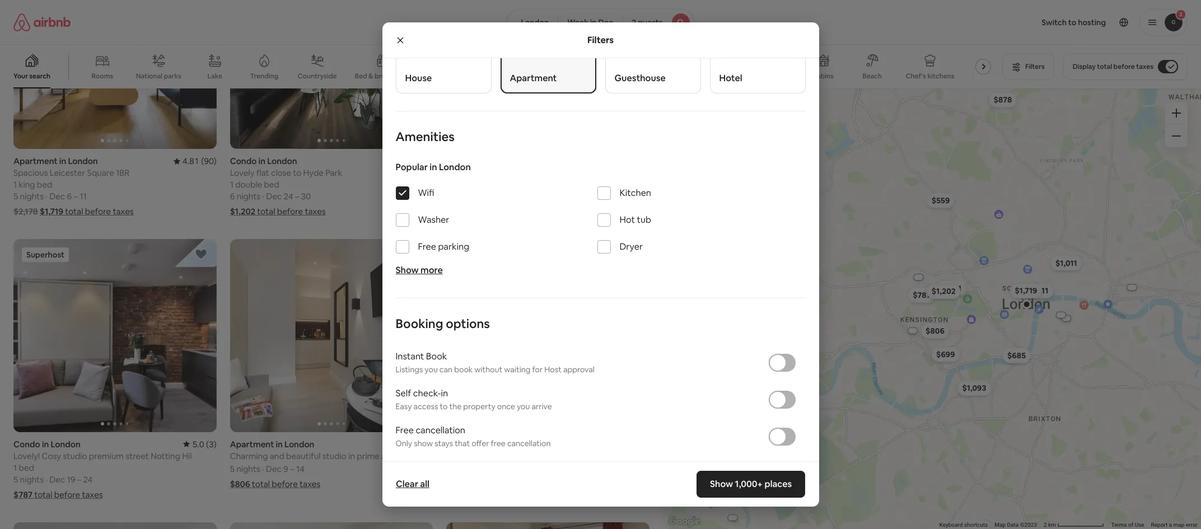Task type: locate. For each thing, give the bounding box(es) containing it.
free up only
[[396, 425, 414, 437]]

total down cosy
[[34, 489, 52, 500]]

0 horizontal spatial free
[[396, 425, 414, 437]]

· inside condo in london lovely flat close to hyde park 1 double bed 6 nights · dec 24 – 30 $1,202 total before taxes
[[263, 191, 264, 202]]

new left farms
[[550, 72, 564, 81]]

london right 'that'
[[481, 439, 511, 450]]

of
[[562, 179, 570, 190], [1129, 522, 1134, 528]]

0 horizontal spatial apartment
[[13, 156, 58, 166]]

dec left 19
[[49, 474, 65, 485]]

2 horizontal spatial apartment
[[510, 72, 557, 84]]

1 6 from the left
[[67, 191, 72, 202]]

total down 11
[[65, 206, 83, 217]]

1 horizontal spatial $806
[[926, 326, 945, 336]]

dec inside the apartment in london spacious leicester square 1br 1 king bed 5 nights · dec 6 – 11 $2,178 $1,719 total before taxes
[[49, 191, 65, 202]]

0 vertical spatial condo
[[230, 156, 257, 166]]

house
[[405, 72, 432, 84]]

$1,719 inside button
[[1015, 286, 1038, 296]]

1 vertical spatial free
[[396, 425, 414, 437]]

2 for 2 guests
[[632, 17, 637, 27]]

0 horizontal spatial you
[[425, 365, 438, 375]]

apartment up spacious
[[13, 156, 58, 166]]

1 horizontal spatial 5.0
[[409, 156, 421, 166]]

kitchen
[[620, 187, 652, 199]]

cancellation right free
[[508, 439, 551, 449]]

street
[[126, 451, 149, 461]]

apartment inside the apartment in london spacious leicester square 1br 1 king bed 5 nights · dec 6 – 11 $2,178 $1,719 total before taxes
[[13, 156, 58, 166]]

0 vertical spatial apartment
[[510, 72, 557, 84]]

in inside the apartment in london spacious leicester square 1br 1 king bed 5 nights · dec 6 – 11 $2,178 $1,719 total before taxes
[[59, 156, 66, 166]]

london up alex
[[480, 156, 510, 166]]

profile element
[[708, 0, 1188, 45]]

1 vertical spatial 24
[[83, 474, 93, 485]]

0 horizontal spatial show
[[396, 264, 419, 276]]

©2023
[[1021, 522, 1038, 528]]

lovely
[[230, 168, 255, 178]]

0 vertical spatial $787
[[913, 290, 931, 300]]

0 vertical spatial 5.0
[[409, 156, 421, 166]]

london for condo in london lovely flat close to hyde park 1 double bed 6 nights · dec 24 – 30 $1,202 total before taxes
[[267, 156, 297, 166]]

amazing left 'views'
[[427, 72, 455, 81]]

vineyards
[[492, 72, 523, 81]]

2 guests
[[632, 17, 663, 27]]

condo up lovely
[[230, 156, 257, 166]]

lovely!
[[13, 451, 40, 461]]

total
[[1098, 62, 1113, 71], [65, 206, 83, 217], [257, 206, 275, 217], [252, 479, 270, 489], [34, 489, 52, 500]]

nights down double
[[237, 191, 261, 202]]

quiet
[[474, 179, 494, 190]]

1br
[[116, 168, 130, 178]]

london for popular in london
[[439, 161, 471, 173]]

0 horizontal spatial 5.0
[[192, 439, 204, 450]]

1 vertical spatial show
[[711, 479, 734, 490]]

1 vertical spatial $1,311
[[1027, 286, 1049, 296]]

flat inside condo in london lovely flat close to hyde park 1 double bed 6 nights · dec 24 – 30 $1,202 total before taxes
[[256, 168, 269, 178]]

nights down charming
[[237, 464, 260, 474]]

new left stays
[[416, 439, 433, 450]]

clear
[[396, 479, 418, 490]]

spacious
[[13, 168, 48, 178]]

bed down close
[[264, 179, 280, 190]]

apartment for apartment in london spacious leicester square 1br 1 king bed 5 nights · dec 6 – 11 $2,178 $1,719 total before taxes
[[13, 156, 58, 166]]

show more
[[396, 264, 443, 276]]

1 vertical spatial $787
[[13, 489, 33, 500]]

london up cosy
[[51, 439, 81, 450]]

1 vertical spatial 2
[[1044, 522, 1048, 528]]

of right middle at left
[[562, 179, 570, 190]]

with
[[465, 168, 482, 178]]

$1,011
[[1056, 258, 1078, 268]]

before down '30'
[[277, 206, 303, 217]]

1 horizontal spatial studio
[[323, 451, 347, 461]]

1 left king
[[13, 179, 17, 190]]

$787 left $1,131
[[913, 290, 931, 300]]

0 horizontal spatial of
[[562, 179, 570, 190]]

week in dec button
[[558, 9, 623, 36]]

free up more
[[418, 241, 436, 253]]

taxes inside apartment in london charming and beautiful studio in prime area 5 nights · dec 9 – 14 $806 total before taxes
[[300, 479, 321, 489]]

group containing national parks
[[0, 45, 1026, 89]]

in right week
[[591, 17, 597, 27]]

in up with at the left top of the page
[[472, 156, 479, 166]]

$806 up $699
[[926, 326, 945, 336]]

0 horizontal spatial $1,719
[[40, 206, 63, 217]]

0 horizontal spatial 24
[[83, 474, 93, 485]]

before down 9 at the bottom left
[[272, 479, 298, 489]]

24 left '30'
[[284, 191, 293, 202]]

self
[[396, 388, 411, 400]]

week in dec
[[568, 17, 614, 27]]

book
[[454, 365, 473, 375]]

1 horizontal spatial flat
[[495, 179, 508, 190]]

1 horizontal spatial 24
[[284, 191, 293, 202]]

$806 inside "button"
[[926, 326, 945, 336]]

condo inside condo in london lovely flat close to hyde park 1 double bed 6 nights · dec 24 – 30 $1,202 total before taxes
[[230, 156, 257, 166]]

amenities
[[396, 129, 455, 145]]

0 vertical spatial $806
[[926, 326, 945, 336]]

condo inside condo in london lovely! cosy studio premium street notting hil 1 bed 5 nights · dec 19 – 24 $787 total before taxes
[[13, 439, 40, 450]]

dec inside condo in london lovely! cosy studio premium street notting hil 1 bed 5 nights · dec 19 – 24 $787 total before taxes
[[49, 474, 65, 485]]

in right popular on the top
[[430, 161, 437, 173]]

0 horizontal spatial $787
[[13, 489, 33, 500]]

$1,202 button
[[927, 283, 961, 299]]

show
[[396, 264, 419, 276], [711, 479, 734, 490]]

cancellation up stays
[[416, 425, 466, 437]]

show 1,000+ places
[[711, 479, 793, 490]]

popular
[[396, 161, 428, 173]]

1 down stays
[[447, 463, 450, 473]]

0 horizontal spatial cancellation
[[416, 425, 466, 437]]

national
[[136, 72, 162, 81]]

2 inside button
[[1044, 522, 1048, 528]]

2 studio from the left
[[323, 451, 347, 461]]

of left use
[[1129, 522, 1134, 528]]

before down 19
[[54, 489, 80, 500]]

waiting
[[504, 365, 531, 375]]

0 vertical spatial $1,719
[[40, 206, 63, 217]]

1 studio from the left
[[63, 451, 87, 461]]

the left middle at left
[[519, 179, 532, 190]]

5 for $2,178
[[13, 191, 18, 202]]

offer
[[472, 439, 489, 449]]

in right 'that'
[[472, 439, 479, 450]]

$806 down charming
[[230, 479, 250, 489]]

you down book on the bottom of page
[[425, 365, 438, 375]]

0 horizontal spatial $806
[[230, 479, 250, 489]]

total down charming
[[252, 479, 270, 489]]

1 vertical spatial to
[[440, 402, 448, 412]]

1 vertical spatial 5.0
[[192, 439, 204, 450]]

1 vertical spatial apartment
[[13, 156, 58, 166]]

london inside button
[[521, 17, 549, 27]]

24 right 19
[[83, 474, 93, 485]]

1 vertical spatial $1,719
[[1015, 286, 1038, 296]]

0 vertical spatial $1,311
[[447, 206, 469, 217]]

to inside self check-in easy access to the property once you arrive
[[440, 402, 448, 412]]

5 down charming
[[230, 464, 235, 474]]

5.0 left (3)
[[192, 439, 204, 450]]

studio right the beautiful
[[323, 451, 347, 461]]

filters dialog
[[382, 0, 819, 510]]

1 down lovely
[[230, 179, 234, 190]]

homes
[[1004, 72, 1026, 81]]

0 vertical spatial show
[[396, 264, 419, 276]]

0 horizontal spatial $1,311
[[447, 206, 469, 217]]

for
[[533, 365, 543, 375]]

parks
[[164, 72, 181, 81]]

5 inside the apartment in london spacious leicester square 1br 1 king bed 5 nights · dec 6 – 11 $2,178 $1,719 total before taxes
[[13, 191, 18, 202]]

flat
[[256, 168, 269, 178], [495, 179, 508, 190]]

self check-in easy access to the property once you arrive
[[396, 388, 552, 412]]

kitchens
[[928, 72, 955, 81]]

in up and
[[276, 439, 283, 450]]

$787 button
[[908, 287, 936, 303]]

0 horizontal spatial to
[[293, 168, 302, 178]]

0 horizontal spatial 2
[[632, 17, 637, 27]]

1,000+
[[736, 479, 763, 490]]

add to wishlist: home in london image
[[628, 248, 641, 261]]

filters
[[588, 34, 614, 46]]

0 horizontal spatial flat
[[256, 168, 269, 178]]

studio right cosy
[[63, 451, 87, 461]]

$699 button
[[932, 346, 960, 362]]

1 vertical spatial you
[[517, 402, 530, 412]]

1 horizontal spatial amazing
[[640, 72, 668, 81]]

6 left 11
[[67, 191, 72, 202]]

5.0 out of 5 average rating,  7 reviews image
[[400, 156, 433, 166]]

0 horizontal spatial condo
[[13, 439, 40, 450]]

$787 down lovely!
[[13, 489, 33, 500]]

the left property
[[450, 402, 462, 412]]

total right display
[[1098, 62, 1113, 71]]

report a map error
[[1152, 522, 1198, 528]]

1 vertical spatial new
[[416, 439, 433, 450]]

home in london
[[447, 439, 511, 450]]

apartment up charming
[[230, 439, 274, 450]]

$806
[[926, 326, 945, 336], [230, 479, 250, 489]]

6 down lovely
[[230, 191, 235, 202]]

trending
[[250, 72, 278, 81]]

1 vertical spatial of
[[1129, 522, 1134, 528]]

total down double
[[257, 206, 275, 217]]

1 vertical spatial $806
[[230, 479, 250, 489]]

–
[[74, 191, 78, 202], [295, 191, 299, 202], [290, 464, 294, 474], [77, 474, 81, 485]]

dec down close
[[266, 191, 282, 202]]

1 horizontal spatial 2
[[1044, 522, 1048, 528]]

before inside condo in london lovely flat close to hyde park 1 double bed 6 nights · dec 24 – 30 $1,202 total before taxes
[[277, 206, 303, 217]]

· down spacious
[[46, 191, 48, 202]]

1 vertical spatial the
[[450, 402, 462, 412]]

1 horizontal spatial to
[[440, 402, 448, 412]]

· down cosy
[[46, 474, 48, 485]]

1 horizontal spatial $1,719
[[1015, 286, 1038, 296]]

group for charming and beautiful studio in prime area
[[230, 239, 433, 432]]

1 horizontal spatial $1,311
[[1027, 286, 1049, 296]]

flat down alex
[[495, 179, 508, 190]]

total inside the apartment in london spacious leicester square 1br 1 king bed 5 nights · dec 6 – 11 $2,178 $1,719 total before taxes
[[65, 206, 83, 217]]

24 inside condo in london lovely! cosy studio premium street notting hil 1 bed 5 nights · dec 19 – 24 $787 total before taxes
[[83, 474, 93, 485]]

2 inside button
[[632, 17, 637, 27]]

the inside room in london stay with alex whole quiet flat in the middle of covent garden
[[519, 179, 532, 190]]

$559
[[932, 195, 950, 205]]

show left 1,000+
[[711, 479, 734, 490]]

views
[[456, 72, 474, 81]]

0 vertical spatial 2
[[632, 17, 637, 27]]

1 vertical spatial flat
[[495, 179, 508, 190]]

1 horizontal spatial show
[[711, 479, 734, 490]]

in
[[591, 17, 597, 27], [59, 156, 66, 166], [259, 156, 266, 166], [472, 156, 479, 166], [430, 161, 437, 173], [510, 179, 517, 190], [441, 388, 448, 400], [42, 439, 49, 450], [276, 439, 283, 450], [472, 439, 479, 450], [349, 451, 355, 461]]

1 vertical spatial condo
[[13, 439, 40, 450]]

places
[[765, 479, 793, 490]]

to right access
[[440, 402, 448, 412]]

london up whole
[[439, 161, 471, 173]]

historical homes
[[973, 72, 1026, 81]]

30
[[301, 191, 311, 202]]

5 down lovely!
[[13, 474, 18, 485]]

condo up lovely!
[[13, 439, 40, 450]]

1 down lovely!
[[13, 463, 17, 473]]

0 vertical spatial $1,202
[[230, 206, 256, 217]]

before down 11
[[85, 206, 111, 217]]

in up double
[[259, 156, 266, 166]]

1 horizontal spatial free
[[418, 241, 436, 253]]

0 vertical spatial of
[[562, 179, 570, 190]]

5.0 (3)
[[192, 439, 217, 450]]

close
[[271, 168, 291, 178]]

amazing
[[427, 72, 455, 81], [640, 72, 668, 81]]

apartment down london button
[[510, 72, 557, 84]]

2 vertical spatial apartment
[[230, 439, 274, 450]]

24 inside condo in london lovely flat close to hyde park 1 double bed 6 nights · dec 24 – 30 $1,202 total before taxes
[[284, 191, 293, 202]]

london inside apartment in london charming and beautiful studio in prime area 5 nights · dec 9 – 14 $806 total before taxes
[[285, 439, 315, 450]]

total inside condo in london lovely flat close to hyde park 1 double bed 6 nights · dec 24 – 30 $1,202 total before taxes
[[257, 206, 275, 217]]

add to wishlist: condo in london image
[[194, 248, 208, 261]]

group
[[447, 0, 650, 149], [0, 45, 1026, 89], [13, 239, 217, 432], [230, 239, 433, 432], [447, 239, 853, 432]]

2 for 2 km
[[1044, 522, 1048, 528]]

dec inside apartment in london charming and beautiful studio in prime area 5 nights · dec 9 – 14 $806 total before taxes
[[266, 464, 282, 474]]

national parks
[[136, 72, 181, 81]]

1 inside condo in london lovely flat close to hyde park 1 double bed 6 nights · dec 24 – 30 $1,202 total before taxes
[[230, 179, 234, 190]]

$1,311 button
[[1022, 283, 1054, 299]]

bed down lovely!
[[19, 463, 34, 473]]

in down can
[[441, 388, 448, 400]]

2 6 from the left
[[230, 191, 235, 202]]

in for week in dec
[[591, 17, 597, 27]]

4.81
[[182, 156, 199, 166]]

farms
[[597, 72, 616, 81]]

stays
[[435, 439, 453, 449]]

$1,093
[[963, 383, 987, 393]]

the
[[519, 179, 532, 190], [450, 402, 462, 412]]

before inside condo in london lovely! cosy studio premium street notting hil 1 bed 5 nights · dec 19 – 24 $787 total before taxes
[[54, 489, 80, 500]]

in inside self check-in easy access to the property once you arrive
[[441, 388, 448, 400]]

breakfasts
[[375, 72, 409, 81]]

free inside free cancellation only show stays that offer free cancellation
[[396, 425, 414, 437]]

hotel
[[720, 72, 743, 84]]

london inside the apartment in london spacious leicester square 1br 1 king bed 5 nights · dec 6 – 11 $2,178 $1,719 total before taxes
[[68, 156, 98, 166]]

show down add to wishlist: apartment in london image
[[396, 264, 419, 276]]

beach
[[863, 72, 883, 81]]

0 vertical spatial free
[[418, 241, 436, 253]]

london for apartment in london spacious leicester square 1br 1 king bed 5 nights · dec 6 – 11 $2,178 $1,719 total before taxes
[[68, 156, 98, 166]]

london inside room in london stay with alex whole quiet flat in the middle of covent garden
[[480, 156, 510, 166]]

– left 11
[[74, 191, 78, 202]]

middle
[[534, 179, 560, 190]]

0 horizontal spatial $1,202
[[230, 206, 256, 217]]

– left '30'
[[295, 191, 299, 202]]

nights
[[20, 191, 44, 202], [237, 191, 261, 202], [237, 464, 260, 474], [20, 474, 44, 485]]

5.0 left (7)
[[409, 156, 421, 166]]

amazing for amazing pools
[[640, 72, 668, 81]]

1 horizontal spatial $787
[[913, 290, 931, 300]]

1 horizontal spatial $1,202
[[932, 286, 956, 296]]

london left week
[[521, 17, 549, 27]]

of inside room in london stay with alex whole quiet flat in the middle of covent garden
[[562, 179, 570, 190]]

1 horizontal spatial new
[[550, 72, 564, 81]]

0 vertical spatial 24
[[284, 191, 293, 202]]

nights inside condo in london lovely flat close to hyde park 1 double bed 6 nights · dec 24 – 30 $1,202 total before taxes
[[237, 191, 261, 202]]

1 inside the apartment in london spacious leicester square 1br 1 king bed 5 nights · dec 6 – 11 $2,178 $1,719 total before taxes
[[13, 179, 17, 190]]

1 horizontal spatial the
[[519, 179, 532, 190]]

apartment inside button
[[510, 72, 557, 84]]

in inside condo in london lovely flat close to hyde park 1 double bed 6 nights · dec 24 – 30 $1,202 total before taxes
[[259, 156, 266, 166]]

london inside condo in london lovely! cosy studio premium street notting hil 1 bed 5 nights · dec 19 – 24 $787 total before taxes
[[51, 439, 81, 450]]

london up leicester
[[68, 156, 98, 166]]

· left '30'
[[263, 191, 264, 202]]

dec down leicester
[[49, 191, 65, 202]]

house button
[[396, 22, 492, 94]]

– right 9 at the bottom left
[[290, 464, 294, 474]]

$685
[[1008, 350, 1026, 361]]

1 horizontal spatial apartment
[[230, 439, 274, 450]]

to right close
[[293, 168, 302, 178]]

– inside condo in london lovely flat close to hyde park 1 double bed 6 nights · dec 24 – 30 $1,202 total before taxes
[[295, 191, 299, 202]]

amazing views
[[427, 72, 474, 81]]

dec left 9 at the bottom left
[[266, 464, 282, 474]]

free for free cancellation only show stays that offer free cancellation
[[396, 425, 414, 437]]

studio inside condo in london lovely! cosy studio premium street notting hil 1 bed 5 nights · dec 19 – 24 $787 total before taxes
[[63, 451, 87, 461]]

1 horizontal spatial 6
[[230, 191, 235, 202]]

london inside condo in london lovely flat close to hyde park 1 double bed 6 nights · dec 24 – 30 $1,202 total before taxes
[[267, 156, 297, 166]]

0 vertical spatial flat
[[256, 168, 269, 178]]

nights down king
[[20, 191, 44, 202]]

0 horizontal spatial the
[[450, 402, 462, 412]]

11
[[80, 191, 87, 202]]

– right 19
[[77, 474, 81, 485]]

5 up $2,178
[[13, 191, 18, 202]]

flat up double
[[256, 168, 269, 178]]

more
[[421, 264, 443, 276]]

$787 inside button
[[913, 290, 931, 300]]

0 horizontal spatial amazing
[[427, 72, 455, 81]]

before right display
[[1114, 62, 1136, 71]]

2 left guests
[[632, 17, 637, 27]]

14
[[296, 464, 305, 474]]

1 horizontal spatial condo
[[230, 156, 257, 166]]

you right once
[[517, 402, 530, 412]]

london up the beautiful
[[285, 439, 315, 450]]

popular in london
[[396, 161, 471, 173]]

bed inside the apartment in london spacious leicester square 1br 1 king bed 5 nights · dec 6 – 11 $2,178 $1,719 total before taxes
[[37, 179, 52, 190]]

0 vertical spatial to
[[293, 168, 302, 178]]

dec up filters
[[599, 17, 614, 27]]

0 vertical spatial you
[[425, 365, 438, 375]]

·
[[46, 191, 48, 202], [263, 191, 264, 202], [262, 464, 264, 474], [46, 474, 48, 485]]

hotel button
[[710, 22, 806, 94]]

use
[[1136, 522, 1145, 528]]

studio
[[63, 451, 87, 461], [323, 451, 347, 461]]

new place to stay image
[[407, 439, 433, 450]]

$1,131
[[941, 283, 962, 293]]

amazing left pools
[[640, 72, 668, 81]]

1 horizontal spatial you
[[517, 402, 530, 412]]

apartment inside apartment in london charming and beautiful studio in prime area 5 nights · dec 9 – 14 $806 total before taxes
[[230, 439, 274, 450]]

1 vertical spatial $1,202
[[932, 286, 956, 296]]

bed right king
[[37, 179, 52, 190]]

in up cosy
[[42, 439, 49, 450]]

nights inside apartment in london charming and beautiful studio in prime area 5 nights · dec 9 – 14 $806 total before taxes
[[237, 464, 260, 474]]

1 horizontal spatial cancellation
[[508, 439, 551, 449]]

you inside self check-in easy access to the property once you arrive
[[517, 402, 530, 412]]

0 horizontal spatial 6
[[67, 191, 72, 202]]

0 horizontal spatial studio
[[63, 451, 87, 461]]

london up close
[[267, 156, 297, 166]]

nights down lovely!
[[20, 474, 44, 485]]

washer
[[418, 214, 449, 226]]

5 inside apartment in london charming and beautiful studio in prime area 5 nights · dec 9 – 14 $806 total before taxes
[[230, 464, 235, 474]]

· down charming
[[262, 464, 264, 474]]

london inside filters dialog
[[439, 161, 471, 173]]

hyde
[[303, 168, 324, 178]]

your search
[[13, 72, 50, 81]]

0 vertical spatial the
[[519, 179, 532, 190]]

in inside button
[[591, 17, 597, 27]]

in up leicester
[[59, 156, 66, 166]]

2 left km
[[1044, 522, 1048, 528]]

free parking
[[418, 241, 470, 253]]

in inside condo in london lovely! cosy studio premium street notting hil 1 bed 5 nights · dec 19 – 24 $787 total before taxes
[[42, 439, 49, 450]]

None search field
[[507, 9, 695, 36]]

1 vertical spatial cancellation
[[508, 439, 551, 449]]

in for apartment in london spacious leicester square 1br 1 king bed 5 nights · dec 6 – 11 $2,178 $1,719 total before taxes
[[59, 156, 66, 166]]

leicester
[[50, 168, 85, 178]]

$806 button
[[921, 323, 950, 339]]



Task type: vqa. For each thing, say whether or not it's contained in the screenshot.
guests
yes



Task type: describe. For each thing, give the bounding box(es) containing it.
only
[[396, 439, 412, 449]]

dec inside condo in london lovely flat close to hyde park 1 double bed 6 nights · dec 24 – 30 $1,202 total before taxes
[[266, 191, 282, 202]]

$559 button
[[927, 193, 955, 208]]

apartment for apartment
[[510, 72, 557, 84]]

you inside instant book listings you can book without waiting for host approval
[[425, 365, 438, 375]]

charming
[[230, 451, 268, 461]]

5 inside condo in london lovely! cosy studio premium street notting hil 1 bed 5 nights · dec 19 – 24 $787 total before taxes
[[13, 474, 18, 485]]

add to wishlist: apartment in london image
[[411, 248, 424, 261]]

5.0 (7)
[[409, 156, 433, 166]]

total inside apartment in london charming and beautiful studio in prime area 5 nights · dec 9 – 14 $806 total before taxes
[[252, 479, 270, 489]]

tub
[[637, 214, 652, 226]]

google image
[[666, 515, 703, 529]]

before inside button
[[1114, 62, 1136, 71]]

5.0 for 5.0 (3)
[[192, 439, 204, 450]]

0 horizontal spatial new
[[416, 439, 433, 450]]

host
[[545, 365, 562, 375]]

6 inside the apartment in london spacious leicester square 1br 1 king bed 5 nights · dec 6 – 11 $2,178 $1,719 total before taxes
[[67, 191, 72, 202]]

map
[[1174, 522, 1185, 528]]

&
[[369, 72, 373, 81]]

bed inside condo in london lovely flat close to hyde park 1 double bed 6 nights · dec 24 – 30 $1,202 total before taxes
[[264, 179, 280, 190]]

premium
[[89, 451, 124, 461]]

group for stay with alex
[[447, 0, 650, 149]]

$1,202 inside $1,202 button
[[932, 286, 956, 296]]

all
[[420, 479, 429, 490]]

– inside condo in london lovely! cosy studio premium street notting hil 1 bed 5 nights · dec 19 – 24 $787 total before taxes
[[77, 474, 81, 485]]

whole
[[447, 179, 472, 190]]

show for show 1,000+ places
[[711, 479, 734, 490]]

amazing for amazing views
[[427, 72, 455, 81]]

5.0 out of 5 average rating,  3 reviews image
[[183, 439, 217, 450]]

show for show more
[[396, 264, 419, 276]]

(90)
[[201, 156, 217, 166]]

london for apartment in london charming and beautiful studio in prime area 5 nights · dec 9 – 14 $806 total before taxes
[[285, 439, 315, 450]]

area
[[382, 451, 398, 461]]

garden
[[602, 179, 631, 190]]

listings
[[396, 365, 423, 375]]

bed & breakfasts
[[355, 72, 409, 81]]

(3)
[[206, 439, 217, 450]]

2 guests button
[[623, 9, 695, 36]]

rooms
[[92, 72, 113, 81]]

zoom out image
[[1173, 132, 1182, 141]]

london button
[[507, 9, 559, 36]]

in for room in london stay with alex whole quiet flat in the middle of covent garden
[[472, 156, 479, 166]]

$1,311 inside button
[[1027, 286, 1049, 296]]

total inside display total before taxes button
[[1098, 62, 1113, 71]]

1 bed
[[447, 463, 467, 473]]

before inside the apartment in london spacious leicester square 1br 1 king bed 5 nights · dec 6 – 11 $2,178 $1,719 total before taxes
[[85, 206, 111, 217]]

nights inside the apartment in london spacious leicester square 1br 1 king bed 5 nights · dec 6 – 11 $2,178 $1,719 total before taxes
[[20, 191, 44, 202]]

and
[[270, 451, 285, 461]]

that
[[455, 439, 470, 449]]

a
[[1170, 522, 1173, 528]]

19
[[67, 474, 75, 485]]

options
[[446, 316, 490, 332]]

bed down home
[[452, 463, 467, 473]]

total inside condo in london lovely! cosy studio premium street notting hil 1 bed 5 nights · dec 19 – 24 $787 total before taxes
[[34, 489, 52, 500]]

stay
[[447, 168, 464, 178]]

lake
[[208, 72, 222, 81]]

free
[[491, 439, 506, 449]]

condo for lovely
[[230, 156, 257, 166]]

display total before taxes button
[[1064, 53, 1188, 80]]

in for popular in london
[[430, 161, 437, 173]]

apartment in london charming and beautiful studio in prime area 5 nights · dec 9 – 14 $806 total before taxes
[[230, 439, 398, 489]]

taxes inside button
[[1137, 62, 1154, 71]]

free for free parking
[[418, 241, 436, 253]]

in right quiet
[[510, 179, 517, 190]]

condo in london lovely flat close to hyde park 1 double bed 6 nights · dec 24 – 30 $1,202 total before taxes
[[230, 156, 342, 217]]

taxes inside condo in london lovely flat close to hyde park 1 double bed 6 nights · dec 24 – 30 $1,202 total before taxes
[[305, 206, 326, 217]]

in for condo in london lovely! cosy studio premium street notting hil 1 bed 5 nights · dec 19 – 24 $787 total before taxes
[[42, 439, 49, 450]]

free cancellation only show stays that offer free cancellation
[[396, 425, 551, 449]]

parking
[[438, 241, 470, 253]]

in for apartment in london charming and beautiful studio in prime area 5 nights · dec 9 – 14 $806 total before taxes
[[276, 439, 283, 450]]

property
[[464, 402, 496, 412]]

dryer
[[620, 241, 643, 253]]

london for home in london
[[481, 439, 511, 450]]

guesthouse
[[615, 72, 666, 84]]

in for condo in london lovely flat close to hyde park 1 double bed 6 nights · dec 24 – 30 $1,202 total before taxes
[[259, 156, 266, 166]]

room
[[447, 156, 470, 166]]

– inside apartment in london charming and beautiful studio in prime area 5 nights · dec 9 – 14 $806 total before taxes
[[290, 464, 294, 474]]

bed inside condo in london lovely! cosy studio premium street notting hil 1 bed 5 nights · dec 19 – 24 $787 total before taxes
[[19, 463, 34, 473]]

to inside condo in london lovely flat close to hyde park 1 double bed 6 nights · dec 24 – 30 $1,202 total before taxes
[[293, 168, 302, 178]]

4.81 (90)
[[182, 156, 217, 166]]

terms of use link
[[1112, 522, 1145, 528]]

london for room in london stay with alex whole quiet flat in the middle of covent garden
[[480, 156, 510, 166]]

· inside condo in london lovely! cosy studio premium street notting hil 1 bed 5 nights · dec 19 – 24 $787 total before taxes
[[46, 474, 48, 485]]

· inside the apartment in london spacious leicester square 1br 1 king bed 5 nights · dec 6 – 11 $2,178 $1,719 total before taxes
[[46, 191, 48, 202]]

hot
[[620, 214, 635, 226]]

data
[[1008, 522, 1019, 528]]

easy
[[396, 402, 412, 412]]

2 km
[[1044, 522, 1058, 528]]

alex
[[484, 168, 501, 178]]

taxes inside condo in london lovely! cosy studio premium street notting hil 1 bed 5 nights · dec 19 – 24 $787 total before taxes
[[82, 489, 103, 500]]

flat inside room in london stay with alex whole quiet flat in the middle of covent garden
[[495, 179, 508, 190]]

before inside apartment in london charming and beautiful studio in prime area 5 nights · dec 9 – 14 $806 total before taxes
[[272, 479, 298, 489]]

apartment for apartment in london charming and beautiful studio in prime area 5 nights · dec 9 – 14 $806 total before taxes
[[230, 439, 274, 450]]

prime
[[357, 451, 380, 461]]

the inside self check-in easy access to the property once you arrive
[[450, 402, 462, 412]]

dec inside button
[[599, 17, 614, 27]]

1 inside condo in london lovely! cosy studio premium street notting hil 1 bed 5 nights · dec 19 – 24 $787 total before taxes
[[13, 463, 17, 473]]

keyboard shortcuts button
[[940, 522, 989, 529]]

studio inside apartment in london charming and beautiful studio in prime area 5 nights · dec 9 – 14 $806 total before taxes
[[323, 451, 347, 461]]

– inside the apartment in london spacious leicester square 1br 1 king bed 5 nights · dec 6 – 11 $2,178 $1,719 total before taxes
[[74, 191, 78, 202]]

· inside apartment in london charming and beautiful studio in prime area 5 nights · dec 9 – 14 $806 total before taxes
[[262, 464, 264, 474]]

nights inside condo in london lovely! cosy studio premium street notting hil 1 bed 5 nights · dec 19 – 24 $787 total before taxes
[[20, 474, 44, 485]]

5.0 for 5.0 (7)
[[409, 156, 421, 166]]

instant
[[396, 351, 424, 363]]

design
[[709, 72, 731, 81]]

$878 button
[[989, 92, 1017, 107]]

$1,202 inside condo in london lovely flat close to hyde park 1 double bed 6 nights · dec 24 – 30 $1,202 total before taxes
[[230, 206, 256, 217]]

1 horizontal spatial of
[[1129, 522, 1134, 528]]

bed
[[355, 72, 367, 81]]

show
[[414, 439, 433, 449]]

in for home in london
[[472, 439, 479, 450]]

park
[[326, 168, 342, 178]]

show 1,000+ places link
[[697, 471, 806, 498]]

report a map error link
[[1152, 522, 1198, 528]]

$787 inside condo in london lovely! cosy studio premium street notting hil 1 bed 5 nights · dec 19 – 24 $787 total before taxes
[[13, 489, 33, 500]]

king
[[19, 179, 35, 190]]

access
[[414, 402, 438, 412]]

6 inside condo in london lovely flat close to hyde park 1 double bed 6 nights · dec 24 – 30 $1,202 total before taxes
[[230, 191, 235, 202]]

google map
showing 20 stays. including 1 saved stay. region
[[663, 89, 1202, 529]]

4.81 out of 5 average rating,  90 reviews image
[[173, 156, 217, 166]]

check-
[[413, 388, 441, 400]]

0 vertical spatial new
[[550, 72, 564, 81]]

apartment in london spacious leicester square 1br 1 king bed 5 nights · dec 6 – 11 $2,178 $1,719 total before taxes
[[13, 156, 134, 217]]

condo for lovely!
[[13, 439, 40, 450]]

none search field containing london
[[507, 9, 695, 36]]

group for lovely! cosy studio premium street notting hil
[[13, 239, 217, 432]]

$1,719 button
[[1010, 283, 1043, 299]]

cosy
[[42, 451, 61, 461]]

0 vertical spatial cancellation
[[416, 425, 466, 437]]

taxes inside the apartment in london spacious leicester square 1br 1 king bed 5 nights · dec 6 – 11 $2,178 $1,719 total before taxes
[[113, 206, 134, 217]]

pools
[[669, 72, 687, 81]]

zoom in image
[[1173, 109, 1182, 118]]

5 for $806
[[230, 464, 235, 474]]

can
[[440, 365, 453, 375]]

your
[[13, 72, 28, 81]]

error
[[1187, 522, 1198, 528]]

in left prime
[[349, 451, 355, 461]]

once
[[497, 402, 515, 412]]

$806 inside apartment in london charming and beautiful studio in prime area 5 nights · dec 9 – 14 $806 total before taxes
[[230, 479, 250, 489]]

london for condo in london lovely! cosy studio premium street notting hil 1 bed 5 nights · dec 19 – 24 $787 total before taxes
[[51, 439, 81, 450]]

$1,719 inside the apartment in london spacious leicester square 1br 1 king bed 5 nights · dec 6 – 11 $2,178 $1,719 total before taxes
[[40, 206, 63, 217]]



